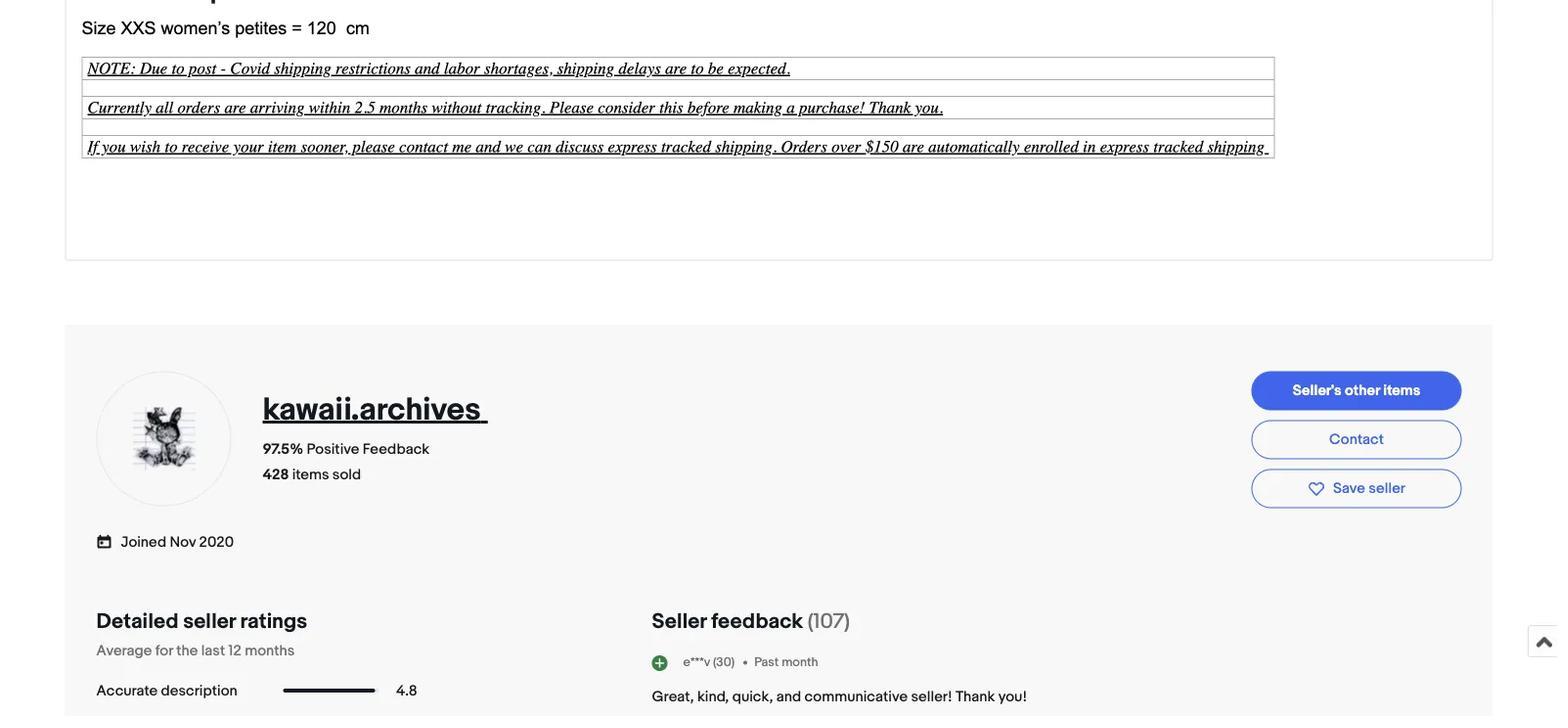 Task type: vqa. For each thing, say whether or not it's contained in the screenshot.
Past
yes



Task type: locate. For each thing, give the bounding box(es) containing it.
text__icon wrapper image
[[96, 532, 121, 550]]

months
[[245, 642, 295, 659]]

items right other
[[1384, 381, 1421, 399]]

1 horizontal spatial items
[[1384, 381, 1421, 399]]

0 horizontal spatial items
[[292, 466, 329, 484]]

seller feedback (107)
[[652, 608, 850, 634]]

you!
[[998, 688, 1027, 705]]

positive
[[307, 441, 359, 458]]

joined nov 2020
[[121, 534, 234, 551]]

quick,
[[732, 688, 773, 705]]

for
[[155, 642, 173, 659]]

the
[[176, 642, 198, 659]]

seller's other items link
[[1252, 371, 1462, 410]]

feedback
[[711, 608, 803, 634]]

seller
[[1369, 480, 1406, 497], [183, 608, 236, 634]]

last
[[201, 642, 225, 659]]

(30)
[[713, 655, 735, 670]]

1 horizontal spatial seller
[[1369, 480, 1406, 497]]

seller for save
[[1369, 480, 1406, 497]]

joined
[[121, 534, 166, 551]]

seller right save in the right of the page
[[1369, 480, 1406, 497]]

0 vertical spatial seller
[[1369, 480, 1406, 497]]

2020
[[199, 534, 234, 551]]

0 vertical spatial items
[[1384, 381, 1421, 399]]

1 vertical spatial seller
[[183, 608, 236, 634]]

detailed seller ratings
[[96, 608, 307, 634]]

other
[[1345, 381, 1380, 399]]

items
[[1384, 381, 1421, 399], [292, 466, 329, 484]]

seller up "last"
[[183, 608, 236, 634]]

save seller button
[[1252, 469, 1462, 508]]

seller inside button
[[1369, 480, 1406, 497]]

feedback
[[363, 441, 430, 458]]

contact
[[1330, 430, 1384, 448]]

detailed
[[96, 608, 179, 634]]

nov
[[170, 534, 196, 551]]

items down positive
[[292, 466, 329, 484]]

kind,
[[697, 688, 729, 705]]

97.5% positive feedback 428 items sold
[[263, 441, 430, 484]]

1 vertical spatial items
[[292, 466, 329, 484]]

save seller
[[1333, 480, 1406, 497]]

and
[[776, 688, 801, 705]]

accurate
[[96, 682, 158, 699]]

description
[[161, 682, 237, 699]]

seller's other items
[[1293, 381, 1421, 399]]

97.5%
[[263, 441, 303, 458]]

accurate description
[[96, 682, 237, 699]]

0 horizontal spatial seller
[[183, 608, 236, 634]]



Task type: describe. For each thing, give the bounding box(es) containing it.
ratings
[[240, 608, 307, 634]]

e***v
[[683, 655, 710, 670]]

past
[[754, 655, 779, 670]]

kawaii.archives link
[[263, 391, 488, 429]]

great, kind, quick, and communicative seller! thank you!
[[652, 688, 1027, 705]]

12
[[228, 642, 241, 659]]

seller!
[[911, 688, 953, 705]]

428
[[263, 466, 289, 484]]

items inside 97.5% positive feedback 428 items sold
[[292, 466, 329, 484]]

(107)
[[808, 608, 850, 634]]

great,
[[652, 688, 694, 705]]

past month
[[754, 655, 818, 670]]

e***v (30)
[[683, 655, 735, 670]]

kawaii.archives
[[263, 391, 481, 429]]

average
[[96, 642, 152, 659]]

contact link
[[1252, 420, 1462, 459]]

seller's
[[1293, 381, 1342, 399]]

seller
[[652, 608, 707, 634]]

sold
[[332, 466, 361, 484]]

communicative
[[805, 688, 908, 705]]

month
[[782, 655, 818, 670]]

kawaii.archives image
[[133, 407, 195, 470]]

seller for detailed
[[183, 608, 236, 634]]

thank
[[956, 688, 995, 705]]

average for the last 12 months
[[96, 642, 295, 659]]

save
[[1333, 480, 1366, 497]]

4.8
[[396, 682, 417, 699]]



